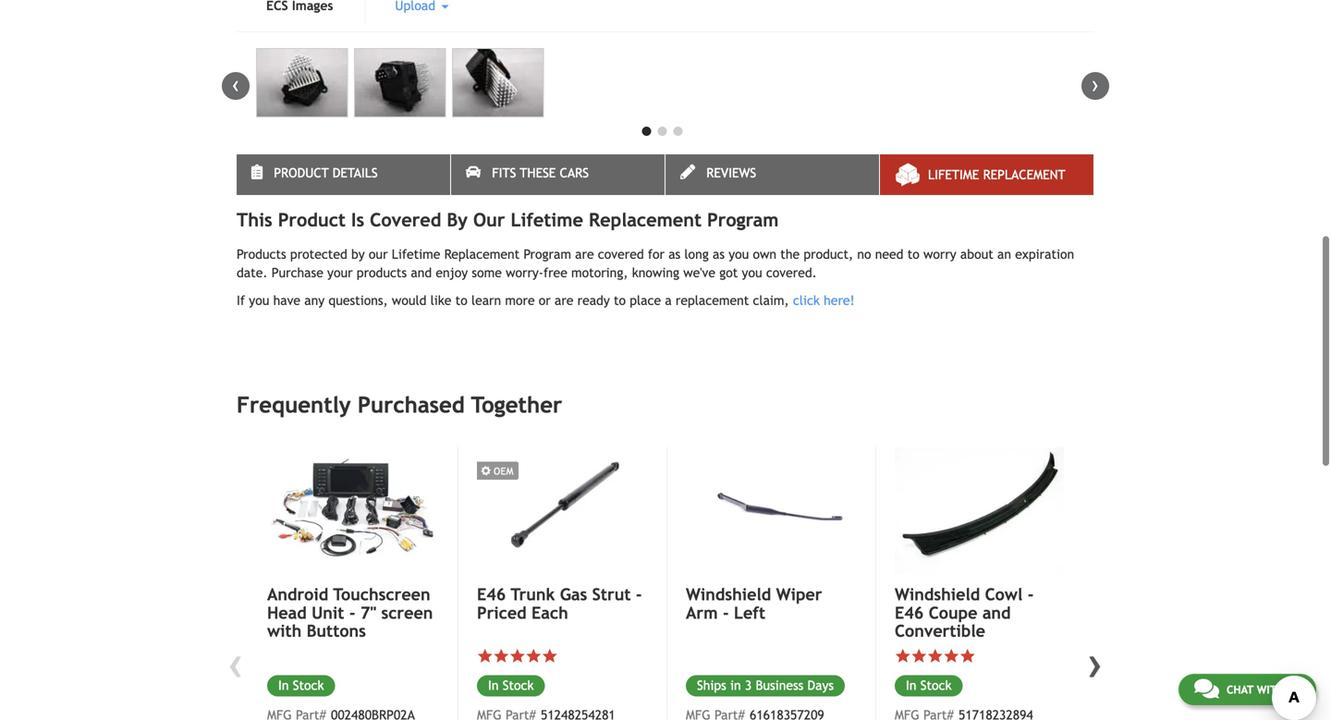 Task type: vqa. For each thing, say whether or not it's contained in the screenshot.
ECS Tuning Image
no



Task type: locate. For each thing, give the bounding box(es) containing it.
e46 inside "windshield cowl - e46 coupe and convertible"
[[895, 603, 924, 623]]

1 horizontal spatial stock
[[503, 679, 534, 693]]

click here! link
[[793, 293, 855, 308]]

with left us
[[1258, 684, 1285, 696]]

windshield cowl - e46 coupe and convertible
[[895, 585, 1034, 641]]

in down head
[[278, 679, 289, 693]]

priced
[[477, 603, 527, 623]]

motoring,
[[572, 266, 628, 280]]

click
[[793, 293, 820, 308]]

as up got
[[713, 247, 725, 262]]

1 horizontal spatial as
[[713, 247, 725, 262]]

0 horizontal spatial e46
[[477, 585, 506, 604]]

product details
[[274, 166, 378, 181]]

windshield up convertible
[[895, 585, 981, 604]]

1 vertical spatial › link
[[1082, 639, 1110, 688]]

1 horizontal spatial in
[[488, 679, 499, 693]]

0 vertical spatial with
[[267, 622, 302, 641]]

1 horizontal spatial in stock
[[488, 679, 534, 693]]

products
[[357, 266, 407, 280]]

wiper
[[777, 585, 823, 604]]

are
[[575, 247, 594, 262], [555, 293, 574, 308]]

and right coupe
[[983, 603, 1011, 623]]

0 horizontal spatial windshield
[[686, 585, 772, 604]]

0 horizontal spatial and
[[411, 266, 432, 280]]

3 in stock from the left
[[906, 679, 952, 693]]

1 horizontal spatial are
[[575, 247, 594, 262]]

- left left
[[723, 603, 729, 623]]

you right if
[[249, 293, 269, 308]]

0 vertical spatial and
[[411, 266, 432, 280]]

convertible
[[895, 622, 986, 641]]

products protected by our lifetime replacement program are covered for as long as you own the product, no need to worry about an expiration date. purchase your products and enjoy some worry-free motoring, knowing we've got you covered.
[[237, 247, 1075, 280]]

1 vertical spatial program
[[524, 247, 572, 262]]

comments image
[[1195, 678, 1220, 700]]

stock down convertible
[[921, 679, 952, 693]]

program up "own"
[[708, 209, 779, 231]]

for
[[648, 247, 665, 262]]

- right the cowl
[[1028, 585, 1034, 604]]

we've
[[684, 266, 716, 280]]

in stock down convertible
[[906, 679, 952, 693]]

star image
[[477, 648, 493, 665], [493, 648, 510, 665], [911, 648, 928, 665], [960, 648, 976, 665]]

e46 left trunk
[[477, 585, 506, 604]]

›
[[1092, 72, 1100, 97], [1089, 639, 1103, 688]]

2 › link from the top
[[1082, 639, 1110, 688]]

3 star image from the left
[[911, 648, 928, 665]]

1 horizontal spatial to
[[614, 293, 626, 308]]

our
[[369, 247, 388, 262]]

with
[[267, 622, 302, 641], [1258, 684, 1285, 696]]

stock for convertible
[[921, 679, 952, 693]]

you up got
[[729, 247, 749, 262]]

2 horizontal spatial in
[[906, 679, 917, 693]]

lifetime inside products protected by our lifetime replacement program are covered for as long as you own the product, no need to worry about an expiration date. purchase your products and enjoy some worry-free motoring, knowing we've got you covered.
[[392, 247, 441, 262]]

0 horizontal spatial stock
[[293, 679, 324, 693]]

date.
[[237, 266, 268, 280]]

lifetime replacement link
[[881, 155, 1094, 195]]

0 horizontal spatial in stock
[[278, 679, 324, 693]]

trunk
[[511, 585, 555, 604]]

ready
[[578, 293, 610, 308]]

this product is covered by our lifetime replacement program
[[237, 209, 779, 231]]

in down convertible
[[906, 679, 917, 693]]

replacement inside products protected by our lifetime replacement program are covered for as long as you own the product, no need to worry about an expiration date. purchase your products and enjoy some worry-free motoring, knowing we've got you covered.
[[445, 247, 520, 262]]

3 star image from the left
[[542, 648, 558, 665]]

- right strut
[[636, 585, 642, 604]]

windshield for coupe
[[895, 585, 981, 604]]

1 horizontal spatial replacement
[[589, 209, 702, 231]]

windshield wiper arm - left
[[686, 585, 823, 623]]

as
[[669, 247, 681, 262], [713, 247, 725, 262]]

the
[[781, 247, 800, 262]]

details
[[333, 166, 378, 181]]

lifetime down fits these cars "link"
[[511, 209, 584, 231]]

windshield wiper arm - left image
[[686, 447, 856, 574]]

program up free
[[524, 247, 572, 262]]

stock down priced
[[503, 679, 534, 693]]

in stock down priced
[[488, 679, 534, 693]]

days
[[808, 679, 834, 693]]

you
[[729, 247, 749, 262], [742, 266, 763, 280], [249, 293, 269, 308]]

1 horizontal spatial windshield
[[895, 585, 981, 604]]

1 in stock from the left
[[488, 679, 534, 693]]

e46
[[477, 585, 506, 604], [895, 603, 924, 623]]

0 vertical spatial lifetime
[[929, 168, 980, 182]]

0 horizontal spatial program
[[524, 247, 572, 262]]

in stock for each
[[488, 679, 534, 693]]

replacement up an
[[984, 168, 1066, 182]]

frequently purchased together
[[237, 392, 563, 418]]

1 horizontal spatial and
[[983, 603, 1011, 623]]

1 vertical spatial with
[[1258, 684, 1285, 696]]

0 horizontal spatial as
[[669, 247, 681, 262]]

2 as from the left
[[713, 247, 725, 262]]

need
[[876, 247, 904, 262]]

- inside android touchscreen head unit - 7" screen with buttons
[[349, 603, 356, 623]]

1 horizontal spatial e46
[[895, 603, 924, 623]]

if
[[237, 293, 245, 308]]

‹ link
[[222, 72, 250, 100]]

product
[[274, 166, 329, 181], [278, 209, 346, 231]]

touchscreen
[[333, 585, 431, 604]]

- left 7"
[[349, 603, 356, 623]]

these
[[520, 166, 556, 181]]

2 vertical spatial lifetime
[[392, 247, 441, 262]]

knowing
[[632, 266, 680, 280]]

3
[[745, 679, 752, 693]]

2 windshield from the left
[[895, 585, 981, 604]]

1 vertical spatial lifetime
[[511, 209, 584, 231]]

in stock down buttons
[[278, 679, 324, 693]]

are up motoring,
[[575, 247, 594, 262]]

chat with us
[[1227, 684, 1301, 696]]

1 vertical spatial and
[[983, 603, 1011, 623]]

e46 left coupe
[[895, 603, 924, 623]]

2 vertical spatial replacement
[[445, 247, 520, 262]]

left
[[734, 603, 766, 623]]

with down android
[[267, 622, 302, 641]]

and up "would"
[[411, 266, 432, 280]]

program
[[708, 209, 779, 231], [524, 247, 572, 262]]

windshield for left
[[686, 585, 772, 604]]

2 horizontal spatial es#2534796 - 64116923204 - blower motor resistor - used to control the speed of the blower motor - uro - bmw image
[[452, 48, 544, 118]]

is
[[351, 209, 365, 231]]

- inside "windshield cowl - e46 coupe and convertible"
[[1028, 585, 1034, 604]]

are right or
[[555, 293, 574, 308]]

windshield inside windshield wiper arm - left
[[686, 585, 772, 604]]

product,
[[804, 247, 854, 262]]

stock down buttons
[[293, 679, 324, 693]]

0 horizontal spatial replacement
[[445, 247, 520, 262]]

lifetime replacement
[[929, 168, 1066, 182]]

windshield
[[686, 585, 772, 604], [895, 585, 981, 604]]

1 as from the left
[[669, 247, 681, 262]]

1 horizontal spatial es#2534796 - 64116923204 - blower motor resistor - used to control the speed of the blower motor - uro - bmw image
[[354, 48, 446, 118]]

have
[[273, 293, 301, 308]]

replacement up for
[[589, 209, 702, 231]]

2 horizontal spatial stock
[[921, 679, 952, 693]]

1 stock from the left
[[503, 679, 534, 693]]

in down priced
[[488, 679, 499, 693]]

windshield left wiper
[[686, 585, 772, 604]]

android touchscreen head unit - 7" screen with buttons link
[[267, 585, 437, 641]]

protected
[[290, 247, 348, 262]]

you down "own"
[[742, 266, 763, 280]]

0 horizontal spatial in
[[278, 679, 289, 693]]

3 stock from the left
[[921, 679, 952, 693]]

0 vertical spatial › link
[[1082, 72, 1110, 100]]

5 star image from the left
[[928, 648, 944, 665]]

each
[[532, 603, 569, 623]]

0 vertical spatial program
[[708, 209, 779, 231]]

and
[[411, 266, 432, 280], [983, 603, 1011, 623]]

to
[[908, 247, 920, 262], [456, 293, 468, 308], [614, 293, 626, 308]]

by
[[447, 209, 468, 231]]

lifetime down covered
[[392, 247, 441, 262]]

1 in from the left
[[488, 679, 499, 693]]

2 horizontal spatial in stock
[[906, 679, 952, 693]]

2 horizontal spatial to
[[908, 247, 920, 262]]

0 horizontal spatial are
[[555, 293, 574, 308]]

0 vertical spatial replacement
[[984, 168, 1066, 182]]

1 windshield from the left
[[686, 585, 772, 604]]

windshield inside "windshield cowl - e46 coupe and convertible"
[[895, 585, 981, 604]]

-
[[636, 585, 642, 604], [1028, 585, 1034, 604], [349, 603, 356, 623], [723, 603, 729, 623]]

7"
[[361, 603, 376, 623]]

0 horizontal spatial es#2534796 - 64116923204 - blower motor resistor - used to control the speed of the blower motor - uro - bmw image
[[256, 48, 348, 118]]

replacement up some
[[445, 247, 520, 262]]

ships in 3 business days
[[697, 679, 834, 693]]

to right the like
[[456, 293, 468, 308]]

in stock
[[488, 679, 534, 693], [278, 679, 324, 693], [906, 679, 952, 693]]

3 in from the left
[[906, 679, 917, 693]]

1 vertical spatial replacement
[[589, 209, 702, 231]]

own
[[753, 247, 777, 262]]

0 horizontal spatial lifetime
[[392, 247, 441, 262]]

replacement
[[984, 168, 1066, 182], [589, 209, 702, 231], [445, 247, 520, 262]]

2 horizontal spatial lifetime
[[929, 168, 980, 182]]

covered.
[[767, 266, 817, 280]]

‹
[[232, 72, 240, 97]]

windshield cowl - e46 coupe and convertible link
[[895, 585, 1065, 641]]

› link
[[1082, 72, 1110, 100], [1082, 639, 1110, 688]]

es#2534796 - 64116923204 - blower motor resistor - used to control the speed of the blower motor - uro - bmw image
[[256, 48, 348, 118], [354, 48, 446, 118], [452, 48, 544, 118]]

1 horizontal spatial program
[[708, 209, 779, 231]]

gas
[[560, 585, 588, 604]]

0 vertical spatial are
[[575, 247, 594, 262]]

product left details
[[274, 166, 329, 181]]

lifetime up worry
[[929, 168, 980, 182]]

star image
[[510, 648, 526, 665], [526, 648, 542, 665], [542, 648, 558, 665], [895, 648, 911, 665], [928, 648, 944, 665], [944, 648, 960, 665]]

product up protected
[[278, 209, 346, 231]]

in for e46 trunk gas strut - priced each
[[488, 679, 499, 693]]

to left place
[[614, 293, 626, 308]]

2 vertical spatial you
[[249, 293, 269, 308]]

as right for
[[669, 247, 681, 262]]

and inside "windshield cowl - e46 coupe and convertible"
[[983, 603, 1011, 623]]

stock
[[503, 679, 534, 693], [293, 679, 324, 693], [921, 679, 952, 693]]

us
[[1288, 684, 1301, 696]]

to right need
[[908, 247, 920, 262]]

0 horizontal spatial with
[[267, 622, 302, 641]]

replacement
[[676, 293, 749, 308]]

1 horizontal spatial with
[[1258, 684, 1285, 696]]

program inside products protected by our lifetime replacement program are covered for as long as you own the product, no need to worry about an expiration date. purchase your products and enjoy some worry-free motoring, knowing we've got you covered.
[[524, 247, 572, 262]]

4 star image from the left
[[960, 648, 976, 665]]



Task type: describe. For each thing, give the bounding box(es) containing it.
business
[[756, 679, 804, 693]]

1 vertical spatial product
[[278, 209, 346, 231]]

buttons
[[307, 622, 366, 641]]

purchase
[[272, 266, 324, 280]]

windshield wiper arm - left link
[[686, 585, 856, 623]]

android touchscreen head unit - 7 image
[[267, 447, 437, 575]]

this
[[237, 209, 273, 231]]

or
[[539, 293, 551, 308]]

ships
[[697, 679, 727, 693]]

1 vertical spatial ›
[[1089, 639, 1103, 688]]

cowl
[[986, 585, 1023, 604]]

e46 inside 'e46 trunk gas strut - priced each'
[[477, 585, 506, 604]]

long
[[685, 247, 709, 262]]

reviews
[[707, 166, 757, 181]]

in
[[731, 679, 741, 693]]

fits these cars
[[492, 166, 589, 181]]

products
[[237, 247, 286, 262]]

your
[[327, 266, 353, 280]]

1 horizontal spatial lifetime
[[511, 209, 584, 231]]

any
[[305, 293, 325, 308]]

1 vertical spatial are
[[555, 293, 574, 308]]

chat with us link
[[1179, 674, 1317, 706]]

learn
[[472, 293, 501, 308]]

e46 trunk gas strut - priced each image
[[477, 447, 647, 574]]

- inside windshield wiper arm - left
[[723, 603, 729, 623]]

4 star image from the left
[[895, 648, 911, 665]]

3 es#2534796 - 64116923204 - blower motor resistor - used to control the speed of the blower motor - uro - bmw image from the left
[[452, 48, 544, 118]]

arm
[[686, 603, 718, 623]]

reviews link
[[666, 155, 880, 195]]

2 in from the left
[[278, 679, 289, 693]]

to inside products protected by our lifetime replacement program are covered for as long as you own the product, no need to worry about an expiration date. purchase your products and enjoy some worry-free motoring, knowing we've got you covered.
[[908, 247, 920, 262]]

e46 trunk gas strut - priced each
[[477, 585, 642, 623]]

product details link
[[237, 155, 450, 195]]

worry
[[924, 247, 957, 262]]

1 es#2534796 - 64116923204 - blower motor resistor - used to control the speed of the blower motor - uro - bmw image from the left
[[256, 48, 348, 118]]

with inside android touchscreen head unit - 7" screen with buttons
[[267, 622, 302, 641]]

like
[[431, 293, 452, 308]]

questions,
[[329, 293, 388, 308]]

expiration
[[1016, 247, 1075, 262]]

1 star image from the left
[[477, 648, 493, 665]]

claim,
[[753, 293, 790, 308]]

fits these cars link
[[451, 155, 665, 195]]

our
[[474, 209, 505, 231]]

2 es#2534796 - 64116923204 - blower motor resistor - used to control the speed of the blower motor - uro - bmw image from the left
[[354, 48, 446, 118]]

some
[[472, 266, 502, 280]]

frequently
[[237, 392, 351, 418]]

windshield cowl - e46 coupe and convertible image
[[895, 447, 1065, 574]]

2 in stock from the left
[[278, 679, 324, 693]]

0 horizontal spatial to
[[456, 293, 468, 308]]

e46 trunk gas strut - priced each link
[[477, 585, 647, 623]]

0 vertical spatial you
[[729, 247, 749, 262]]

got
[[720, 266, 738, 280]]

free
[[544, 266, 568, 280]]

2 stock from the left
[[293, 679, 324, 693]]

enjoy
[[436, 266, 468, 280]]

android touchscreen head unit - 7" screen with buttons
[[267, 585, 433, 641]]

if you have any questions, would like to learn more or are ready to place a replacement claim, click here!
[[237, 293, 855, 308]]

covered
[[370, 209, 442, 231]]

covered
[[598, 247, 644, 262]]

android
[[267, 585, 329, 604]]

2 horizontal spatial replacement
[[984, 168, 1066, 182]]

2 star image from the left
[[526, 648, 542, 665]]

purchased
[[358, 392, 465, 418]]

about
[[961, 247, 994, 262]]

1 vertical spatial you
[[742, 266, 763, 280]]

here!
[[824, 293, 855, 308]]

6 star image from the left
[[944, 648, 960, 665]]

place
[[630, 293, 661, 308]]

an
[[998, 247, 1012, 262]]

a
[[665, 293, 672, 308]]

0 vertical spatial product
[[274, 166, 329, 181]]

1 › link from the top
[[1082, 72, 1110, 100]]

fits
[[492, 166, 516, 181]]

stock for each
[[503, 679, 534, 693]]

1 star image from the left
[[510, 648, 526, 665]]

and inside products protected by our lifetime replacement program are covered for as long as you own the product, no need to worry about an expiration date. purchase your products and enjoy some worry-free motoring, knowing we've got you covered.
[[411, 266, 432, 280]]

in for windshield cowl - e46 coupe and convertible
[[906, 679, 917, 693]]

more
[[505, 293, 535, 308]]

2 star image from the left
[[493, 648, 510, 665]]

in stock for convertible
[[906, 679, 952, 693]]

unit
[[312, 603, 344, 623]]

cars
[[560, 166, 589, 181]]

are inside products protected by our lifetime replacement program are covered for as long as you own the product, no need to worry about an expiration date. purchase your products and enjoy some worry-free motoring, knowing we've got you covered.
[[575, 247, 594, 262]]

chat
[[1227, 684, 1254, 696]]

coupe
[[929, 603, 978, 623]]

by
[[351, 247, 365, 262]]

screen
[[381, 603, 433, 623]]

head
[[267, 603, 307, 623]]

together
[[471, 392, 563, 418]]

- inside 'e46 trunk gas strut - priced each'
[[636, 585, 642, 604]]

would
[[392, 293, 427, 308]]

0 vertical spatial ›
[[1092, 72, 1100, 97]]

no
[[858, 247, 872, 262]]



